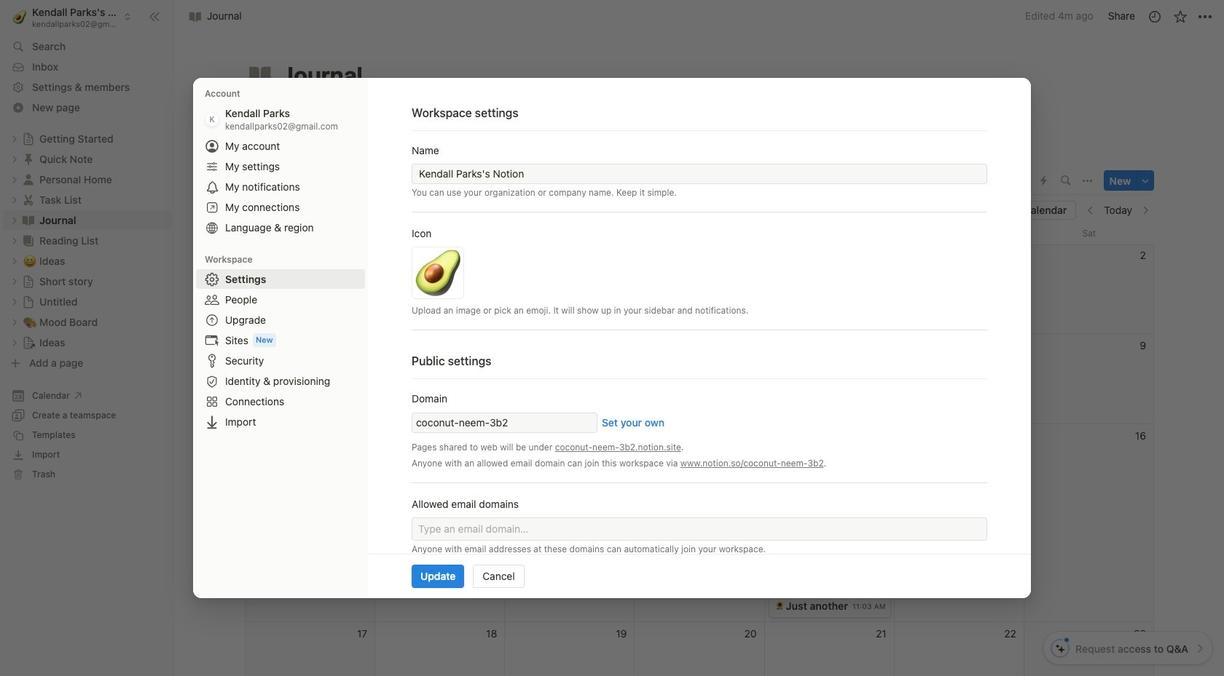 Task type: vqa. For each thing, say whether or not it's contained in the screenshot.
CHANGE PAGE ICON
yes



Task type: locate. For each thing, give the bounding box(es) containing it.
Type an email domain… text field
[[418, 523, 976, 536]]

change page icon image
[[247, 62, 273, 88]]

🥥 image
[[775, 477, 784, 489]]

next month image
[[1140, 206, 1151, 216]]

close sidebar image
[[149, 11, 160, 22]]

tab list
[[245, 166, 970, 196]]

create and view automations image
[[1041, 176, 1047, 186]]

🥑 image
[[13, 8, 26, 26]]

updates image
[[1147, 9, 1162, 24]]

🥑 image
[[415, 244, 461, 305]]



Task type: describe. For each thing, give the bounding box(es) containing it.
Your domain text field
[[416, 416, 593, 430]]

🌻 image
[[775, 601, 784, 612]]

e.g. company name text field
[[419, 167, 980, 181]]

✨ image
[[775, 551, 784, 563]]

📋 image
[[775, 452, 784, 464]]

previous month image
[[1086, 206, 1096, 216]]

favorite image
[[1173, 9, 1187, 24]]



